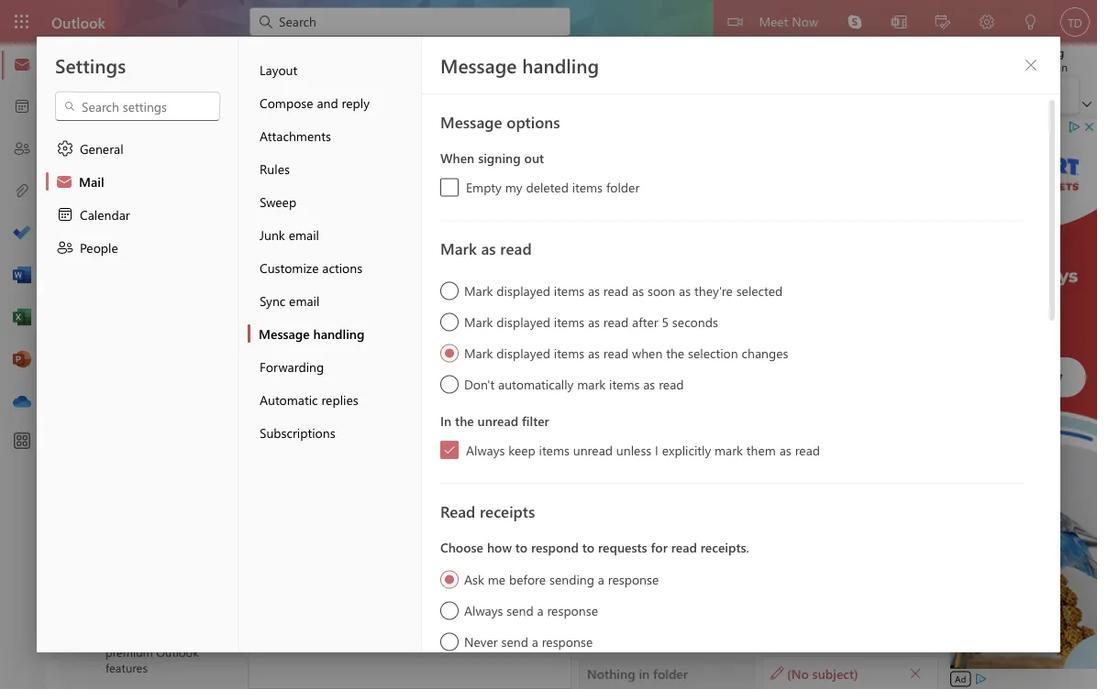 Task type: vqa. For each thing, say whether or not it's contained in the screenshot.
Nothing in folder's folder
yes



Task type: locate. For each thing, give the bounding box(es) containing it.
1 vertical spatial outlook
[[156, 645, 199, 661]]

to right respond
[[582, 539, 595, 556]]

always down in the unread filter
[[466, 442, 505, 459]]

meet now
[[759, 12, 818, 29]]

always for always keep items unread unless i explicitly mark them as read
[[466, 442, 505, 459]]

read inside option group
[[671, 539, 697, 556]]

0 horizontal spatial -
[[431, 296, 437, 313]]

profile
[[481, 192, 517, 209]]

folder inside nothing in folder looks empty over here.
[[426, 539, 461, 556]]

as right "them"
[[780, 442, 792, 459]]

1 vertical spatial handling
[[313, 325, 365, 342]]

items down 24
[[554, 313, 585, 330]]

1 - from the left
[[431, 296, 437, 313]]

outlook inside premium outlook features
[[156, 645, 199, 661]]

premium outlook features
[[106, 645, 199, 676]]

folder inside "button"
[[653, 665, 688, 682]]

handling
[[522, 52, 599, 78], [313, 325, 365, 342]]

0 vertical spatial response
[[608, 571, 659, 588]]

t-
[[297, 278, 309, 294]]

mark
[[440, 238, 477, 259], [464, 282, 493, 299], [464, 313, 493, 330], [464, 345, 493, 361]]

to inside to button
[[611, 188, 624, 205]]

empty my deleted items folder
[[466, 179, 640, 196]]

requests
[[598, 539, 647, 556]]

0 horizontal spatial folder
[[426, 539, 461, 556]]

1 horizontal spatial outlook
[[156, 645, 199, 661]]

items for as
[[554, 282, 585, 299]]

nothing in folder button
[[579, 657, 755, 690]]

- right 12
[[431, 296, 437, 313]]

1 vertical spatial displayed
[[497, 313, 550, 330]]

0 vertical spatial a
[[598, 571, 605, 588]]

ask me before sending a response
[[464, 571, 659, 588]]

items
[[572, 179, 603, 196], [554, 282, 585, 299], [554, 313, 585, 330], [554, 345, 585, 361], [609, 376, 640, 393], [539, 442, 570, 459]]

bullet
[[627, 330, 663, 348]]

dialog
[[0, 0, 1097, 690]]

a
[[598, 571, 605, 588], [537, 602, 544, 619], [532, 633, 538, 650]]

to up mark displayed items as read after 5 seconds
[[590, 280, 604, 298]]

1 vertical spatial nothing
[[587, 665, 635, 682]]

2 vertical spatial a
[[532, 633, 538, 650]]

0 vertical spatial  button
[[1017, 50, 1046, 80]]

2 horizontal spatial in
[[1023, 59, 1032, 74]]

items up mark displayed items as read after 5 seconds
[[554, 282, 585, 299]]

12
[[414, 296, 428, 313]]

email
[[289, 226, 319, 243], [289, 292, 320, 309]]

read down button
[[659, 376, 684, 393]]

signing
[[478, 150, 521, 167]]

1 vertical spatial message handling
[[259, 325, 365, 342]]

mark for mark displayed items as read as soon as they're selected
[[464, 282, 493, 299]]

always send a response
[[464, 602, 598, 619]]

0 vertical spatial handling
[[522, 52, 599, 78]]

send right 'never'
[[501, 633, 528, 650]]

0 vertical spatial send
[[507, 602, 534, 619]]

1 vertical spatial always
[[464, 602, 503, 619]]

items right keep
[[539, 442, 570, 459]]

nothing in folder looks empty over here.
[[344, 539, 476, 579]]

0 horizontal spatial handling
[[313, 325, 365, 342]]

 button left set your advertising preferences image
[[903, 661, 928, 687]]

subject)
[[812, 665, 858, 682]]

1 vertical spatial send
[[501, 633, 528, 650]]

sync email button
[[248, 284, 421, 317]]

before
[[509, 571, 546, 588]]

mike@example.com
[[323, 144, 466, 165], [323, 168, 421, 183], [135, 280, 253, 297]]

0 horizontal spatial nothing
[[360, 539, 408, 556]]

when signing out
[[440, 150, 544, 167]]

0 vertical spatial ad
[[491, 280, 502, 292]]

always
[[466, 442, 505, 459], [464, 602, 503, 619]]

1 displayed from the top
[[497, 282, 550, 299]]

email inside the sync email button
[[289, 292, 320, 309]]

mark down mark as read
[[464, 282, 493, 299]]

may
[[660, 280, 687, 298]]

 inside message handling tab panel
[[1024, 58, 1039, 72]]

send down "before"
[[507, 602, 534, 619]]

0 vertical spatial folder
[[606, 179, 640, 196]]

0 vertical spatial the
[[666, 345, 685, 361]]

rules button
[[248, 152, 421, 185]]

1 vertical spatial mike@example.com
[[323, 168, 421, 183]]

to right "deleted"
[[611, 188, 624, 205]]

0 vertical spatial nothing
[[360, 539, 408, 556]]

nothing in folder
[[587, 665, 688, 682]]

1 horizontal spatial  button
[[1017, 50, 1046, 80]]

folder for nothing in folder looks empty over here.
[[426, 539, 461, 556]]

128gb
[[477, 296, 514, 313]]

response down 'sending'
[[547, 602, 598, 619]]

to for to whom it may concern,
[[590, 280, 604, 298]]

response for never send a response
[[542, 633, 593, 650]]

sending
[[550, 571, 594, 588]]

mark down "mark displayed items as read when the selection changes"
[[577, 376, 606, 393]]

a down "always send a response"
[[532, 633, 538, 650]]

mail
[[79, 173, 104, 190]]

mike@example.com  mike@example.com
[[323, 144, 488, 183]]

iphone
[[372, 296, 411, 313]]

mike@example.com up the sweep button
[[323, 168, 421, 183]]

min
[[1050, 59, 1068, 74]]

 (no subject)
[[771, 665, 858, 682]]

0 vertical spatial outlook
[[51, 12, 105, 32]]

ad left set your advertising preferences image
[[955, 673, 966, 686]]

0 horizontal spatial ad
[[491, 280, 502, 292]]

options
[[507, 111, 560, 132]]

0 vertical spatial message handling
[[440, 52, 599, 78]]

message down emoji
[[440, 111, 502, 132]]

nothing inside "button"
[[587, 665, 635, 682]]

send for always
[[507, 602, 534, 619]]

forwarding button
[[248, 350, 421, 383]]


[[443, 444, 456, 457]]

message options element
[[440, 145, 1026, 197]]

message handling down "outlook" banner
[[440, 52, 599, 78]]

1 vertical spatial response
[[547, 602, 598, 619]]

nothing up empty
[[360, 539, 408, 556]]

a up never send a response
[[537, 602, 544, 619]]

folder for nothing in folder
[[653, 665, 688, 682]]


[[1024, 58, 1039, 72], [909, 667, 922, 680]]

the right when
[[666, 345, 685, 361]]

0 horizontal spatial in
[[411, 539, 422, 556]]

files image
[[13, 183, 31, 201]]

1 vertical spatial email
[[289, 292, 320, 309]]

word image
[[13, 267, 31, 285]]

1 horizontal spatial folder
[[606, 179, 640, 196]]

format text
[[419, 50, 484, 67]]

a right 'sending'
[[598, 571, 605, 588]]

displayed left 24
[[497, 282, 550, 299]]

0 horizontal spatial mark
[[577, 376, 606, 393]]

attachments
[[260, 127, 331, 144]]

2 vertical spatial response
[[542, 633, 593, 650]]

read left after
[[604, 313, 629, 330]]

1 vertical spatial 
[[909, 667, 922, 680]]

in inside nothing in folder looks empty over here.
[[411, 539, 422, 556]]

2 vertical spatial mike@example.com
[[135, 280, 253, 297]]

nothing down never send a response
[[587, 665, 635, 682]]

1 horizontal spatial nothing
[[587, 665, 635, 682]]

message list section
[[250, 122, 678, 689]]

response
[[608, 571, 659, 588], [547, 602, 598, 619], [542, 633, 593, 650]]

items up don't automatically mark items as read
[[554, 345, 585, 361]]

always up 'never'
[[464, 602, 503, 619]]

read right "them"
[[795, 442, 820, 459]]

people image
[[13, 140, 31, 159]]

1 vertical spatial to
[[590, 280, 604, 298]]

home
[[105, 50, 139, 67]]

outlook inside "outlook" banner
[[51, 12, 105, 32]]

0 horizontal spatial  button
[[903, 661, 928, 687]]

compose and reply button
[[248, 86, 421, 119]]

always inside choose how to respond to requests for read receipts. option group
[[464, 602, 503, 619]]

0 horizontal spatial to
[[590, 280, 604, 298]]

1 vertical spatial folder
[[426, 539, 461, 556]]

mail image
[[13, 56, 31, 74]]

displayed down (with
[[497, 313, 550, 330]]

home button
[[91, 44, 153, 72]]

as right 'soon'
[[679, 282, 691, 299]]

1 horizontal spatial to
[[582, 539, 595, 556]]

2 displayed from the top
[[497, 313, 550, 330]]

format text button
[[405, 44, 497, 72]]

0 horizontal spatial message handling
[[259, 325, 365, 342]]

mark for mark displayed items as read when the selection changes
[[464, 345, 493, 361]]

0 vertical spatial 
[[1024, 58, 1039, 72]]

left-rail-appbar navigation
[[4, 44, 40, 424]]

general
[[80, 140, 123, 157]]

application
[[0, 0, 1097, 690]]

pictures
[[372, 87, 417, 103]]

nothing
[[360, 539, 408, 556], [587, 665, 635, 682]]

format
[[419, 50, 459, 67]]

handling inside tab panel
[[522, 52, 599, 78]]

1 vertical spatial unread
[[573, 442, 613, 459]]

mark for mark as read
[[440, 238, 477, 259]]

3 displayed from the top
[[497, 345, 550, 361]]

mark left "them"
[[715, 442, 743, 459]]

1 horizontal spatial message handling
[[440, 52, 599, 78]]

mike@example.com down pictures
[[323, 144, 466, 165]]

seconds
[[672, 313, 718, 330]]

0 horizontal spatial outlook
[[51, 12, 105, 32]]

1 horizontal spatial mark
[[715, 442, 743, 459]]

tree
[[67, 380, 215, 690]]

mark displayed items as read after 5 seconds
[[464, 313, 718, 330]]

outlook right premium
[[156, 645, 199, 661]]

0 vertical spatial displayed
[[497, 282, 550, 299]]

1 vertical spatial  button
[[903, 661, 928, 687]]

unread left unless
[[573, 442, 613, 459]]

 left min in the right of the page
[[1024, 58, 1039, 72]]

mike@example.com tree item
[[67, 270, 253, 306]]

1 horizontal spatial the
[[666, 345, 685, 361]]

button
[[627, 348, 669, 366]]

0 vertical spatial always
[[466, 442, 505, 459]]

meet
[[759, 12, 788, 29]]

0 horizontal spatial to
[[515, 539, 528, 556]]


[[428, 194, 443, 208]]

displayed up automatically
[[497, 345, 550, 361]]

ask
[[464, 571, 484, 588]]

ad up 128gb
[[491, 280, 502, 292]]

read right for
[[671, 539, 697, 556]]

1 vertical spatial mark
[[715, 442, 743, 459]]

after
[[632, 313, 658, 330]]

0 horizontal spatial 
[[909, 667, 922, 680]]

1 horizontal spatial 
[[1024, 58, 1039, 72]]

items for when
[[554, 345, 585, 361]]

as up mark displayed items as read after 5 seconds
[[588, 282, 600, 299]]

1 vertical spatial in
[[411, 539, 422, 556]]

1 to from the left
[[515, 539, 528, 556]]

handling inside button
[[313, 325, 365, 342]]

settings tab list
[[37, 37, 239, 653]]

email for junk email
[[289, 226, 319, 243]]

response down "always send a response"
[[542, 633, 593, 650]]

in the unread filter
[[440, 412, 549, 429]]

items right "deleted"
[[572, 179, 603, 196]]

response for always send a response
[[547, 602, 598, 619]]

unread left 'filter'
[[478, 412, 519, 429]]

- right blue
[[468, 296, 473, 313]]

outlook up  button
[[51, 12, 105, 32]]


[[109, 242, 128, 261]]

always keep items unread unless i explicitly mark them as read
[[466, 442, 820, 459]]

message up emoji
[[440, 52, 517, 78]]

0 vertical spatial to
[[611, 188, 624, 205]]

1 horizontal spatial -
[[468, 296, 473, 313]]

0 vertical spatial email
[[289, 226, 319, 243]]

in for min
[[1023, 59, 1032, 74]]

for
[[651, 539, 668, 556]]

mark up 'don't'
[[464, 345, 493, 361]]

as down button
[[643, 376, 655, 393]]

1 horizontal spatial ad
[[955, 673, 966, 686]]

filter
[[488, 238, 516, 255]]

as down profile
[[481, 238, 496, 259]]

1 vertical spatial a
[[537, 602, 544, 619]]

 button left min in the right of the page
[[1017, 50, 1046, 80]]

mike@example.com inside  mike@example.com
[[135, 280, 253, 297]]

$0.00 apple iphone 12 - blue - 128gb (with 24 monthly payments)
[[297, 296, 678, 313]]

in inside the meeting in 40 min
[[1023, 59, 1032, 74]]

0 vertical spatial in
[[1023, 59, 1032, 74]]

the right the in
[[455, 412, 474, 429]]

results
[[297, 236, 344, 256]]

how
[[487, 539, 512, 556]]

mike@example.com left 't'
[[135, 280, 253, 297]]

1 horizontal spatial handling
[[522, 52, 599, 78]]

 button
[[1017, 50, 1046, 80], [903, 661, 928, 687]]

calendar image
[[13, 98, 31, 117]]

1 horizontal spatial to
[[611, 188, 624, 205]]

displayed for mark displayed items as read as soon as they're selected
[[497, 282, 550, 299]]

2 horizontal spatial folder
[[653, 665, 688, 682]]

people
[[80, 239, 118, 256]]

0 horizontal spatial the
[[455, 412, 474, 429]]

excel image
[[13, 309, 31, 328]]

choose how to respond to requests for read receipts. option group
[[440, 535, 1026, 655]]

always inside mark as read element
[[466, 442, 505, 459]]

a for always send a response
[[537, 602, 544, 619]]

 left set your advertising preferences image
[[909, 667, 922, 680]]


[[437, 86, 455, 105]]

my
[[505, 179, 523, 196]]

to right how
[[515, 539, 528, 556]]

tab list
[[91, 44, 630, 72]]

1 horizontal spatial in
[[639, 665, 650, 682]]

response down requests on the right of page
[[608, 571, 659, 588]]

compose
[[260, 94, 313, 111]]

email inside junk email "button"
[[289, 226, 319, 243]]

2 vertical spatial in
[[639, 665, 650, 682]]

a for never send a response
[[532, 633, 538, 650]]

2 vertical spatial displayed
[[497, 345, 550, 361]]

2 vertical spatial folder
[[653, 665, 688, 682]]

in for looks
[[411, 539, 422, 556]]

to inside message body, press alt+f10 to exit text field
[[590, 280, 604, 298]]

document
[[0, 0, 1097, 690]]

settings heading
[[55, 52, 126, 78]]

now
[[792, 12, 818, 29]]

mark left filter
[[440, 238, 477, 259]]

nothing inside nothing in folder looks empty over here.
[[360, 539, 408, 556]]

outlook banner
[[0, 0, 1097, 44]]

message handling down $0.00
[[259, 325, 365, 342]]

i
[[655, 442, 659, 459]]

mark down $0.00 apple iphone 12 - blue - 128gb (with 24 monthly payments)
[[464, 313, 493, 330]]

forwarding
[[260, 358, 324, 375]]


[[473, 152, 488, 167]]

0 horizontal spatial unread
[[478, 412, 519, 429]]

keep
[[508, 442, 536, 459]]



Task type: describe. For each thing, give the bounding box(es) containing it.
out
[[524, 150, 544, 167]]

soon
[[648, 282, 675, 299]]


[[350, 86, 369, 105]]

automatic replies
[[260, 391, 358, 408]]

settings
[[55, 52, 126, 78]]

options button
[[557, 44, 630, 72]]

read right  on the left of the page
[[500, 238, 532, 259]]


[[463, 238, 481, 256]]

meeting in 40 min
[[1023, 44, 1068, 74]]

0 vertical spatial mike@example.com
[[323, 144, 466, 165]]

as down mark displayed items as read after 5 seconds
[[588, 345, 600, 361]]

t-mobile
[[297, 278, 349, 294]]

displayed for mark displayed items as read when the selection changes
[[497, 345, 550, 361]]

0 vertical spatial unread
[[478, 412, 519, 429]]


[[63, 100, 76, 113]]

favorites tree item
[[67, 123, 215, 160]]

help
[[224, 50, 250, 67]]

items down "mark displayed items as read when the selection changes"
[[609, 376, 640, 393]]

customize actions
[[260, 259, 362, 276]]

1 vertical spatial ad
[[955, 673, 966, 686]]

looks
[[344, 562, 377, 579]]

Message body, press Alt+F10 to exit text field
[[590, 280, 917, 535]]


[[63, 51, 82, 70]]

automatically
[[498, 376, 574, 393]]

nothing for nothing in folder looks empty over here.
[[360, 539, 408, 556]]

never send a response
[[464, 633, 593, 650]]

blue
[[440, 296, 465, 313]]

mark as read element
[[440, 272, 1026, 460]]

mark for mark displayed items as read after 5 seconds
[[464, 313, 493, 330]]

onedrive image
[[13, 394, 31, 412]]

favorites tree
[[67, 116, 253, 343]]

 inside the reading pane main content
[[909, 667, 922, 680]]

include group
[[56, 77, 581, 114]]

favorites
[[111, 130, 170, 150]]

powerpoint image
[[13, 351, 31, 370]]

points
[[666, 330, 706, 348]]

here.
[[448, 562, 476, 579]]

don't
[[464, 376, 495, 393]]

when
[[440, 150, 475, 167]]

message handling heading
[[440, 52, 599, 78]]

never
[[464, 633, 498, 650]]

 button
[[76, 123, 107, 157]]

m button
[[268, 144, 312, 188]]

reply
[[342, 94, 370, 111]]

document containing settings
[[0, 0, 1097, 690]]

tab list containing home
[[91, 44, 630, 72]]

ad inside message list section
[[491, 280, 502, 292]]

t mobile image
[[258, 281, 288, 310]]

folder inside message options element
[[606, 179, 640, 196]]

to do image
[[13, 225, 31, 243]]

 button
[[466, 146, 495, 170]]

items for i
[[539, 442, 570, 459]]

in inside "button"
[[639, 665, 650, 682]]

message handling inside message handling button
[[259, 325, 365, 342]]


[[85, 133, 100, 147]]

0 vertical spatial mark
[[577, 376, 606, 393]]

customize
[[260, 259, 319, 276]]

message handling tab panel
[[422, 37, 1061, 679]]

actions
[[322, 259, 362, 276]]

 filter
[[463, 238, 516, 256]]

1 horizontal spatial unread
[[573, 442, 613, 459]]


[[728, 15, 743, 29]]

sync email
[[260, 292, 320, 309]]

draw
[[513, 50, 542, 67]]


[[56, 239, 74, 257]]

they're
[[694, 282, 733, 299]]

me
[[488, 571, 506, 588]]

subscriptions
[[260, 424, 335, 441]]

to button
[[589, 182, 646, 211]]

dialog containing settings
[[0, 0, 1097, 690]]

automatic
[[260, 391, 318, 408]]

empty
[[466, 179, 502, 196]]

deleted
[[526, 179, 569, 196]]

2 to from the left
[[582, 539, 595, 556]]

t
[[269, 287, 276, 304]]

junk
[[260, 226, 285, 243]]

junk email button
[[248, 218, 421, 251]]

read left when
[[604, 345, 629, 361]]

2 - from the left
[[468, 296, 473, 313]]

filter
[[522, 412, 549, 429]]

changes
[[742, 345, 789, 361]]

message up include group
[[279, 50, 328, 67]]

message down sync email
[[259, 325, 310, 342]]

premium outlook features button
[[67, 603, 249, 690]]

choose how to respond to requests for read receipts.
[[440, 539, 749, 556]]

choose
[[440, 539, 484, 556]]

customize actions button
[[248, 251, 421, 284]]

mark as read
[[440, 238, 532, 259]]


[[55, 172, 73, 191]]

attachments button
[[248, 119, 421, 152]]

as left 'soon'
[[632, 282, 644, 299]]

reading pane main content
[[572, 115, 946, 690]]


[[109, 169, 128, 187]]

more apps image
[[13, 433, 31, 451]]

 button inside message handling tab panel
[[1017, 50, 1046, 80]]

unless
[[616, 442, 652, 459]]

message button
[[265, 44, 342, 72]]

 emoji
[[437, 86, 490, 105]]

email for sync email
[[289, 292, 320, 309]]

to for to
[[611, 188, 624, 205]]

send for never
[[501, 633, 528, 650]]

1 vertical spatial the
[[455, 412, 474, 429]]

read up mark displayed items as read after 5 seconds
[[604, 282, 629, 299]]

don't automatically mark items as read
[[464, 376, 684, 393]]

nothing for nothing in folder
[[587, 665, 635, 682]]

outlook link
[[51, 0, 105, 44]]


[[771, 667, 783, 680]]

displayed for mark displayed items as read after 5 seconds
[[497, 313, 550, 330]]

5
[[662, 313, 669, 330]]

receipts
[[480, 501, 535, 522]]

concern,
[[690, 280, 747, 298]]

bullet points button
[[627, 330, 706, 366]]


[[56, 206, 74, 224]]

message handling inside message handling tab panel
[[440, 52, 599, 78]]

as down the 'monthly'
[[588, 313, 600, 330]]

to whom it may concern,
[[590, 280, 747, 298]]

layout button
[[248, 53, 421, 86]]

mike@example.com image
[[268, 144, 312, 188]]

whom it
[[607, 280, 657, 298]]

receipts.
[[701, 539, 749, 556]]

always for always send a response
[[464, 602, 503, 619]]

sync
[[260, 292, 286, 309]]

sweep button
[[248, 185, 421, 218]]

empty
[[381, 562, 416, 579]]

in
[[440, 412, 452, 429]]

mike@example.com button
[[323, 144, 466, 168]]

features
[[106, 660, 148, 676]]

set your advertising preferences image
[[974, 672, 988, 687]]

application containing settings
[[0, 0, 1097, 690]]

40
[[1035, 59, 1047, 74]]

message options
[[440, 111, 560, 132]]


[[56, 139, 74, 158]]

them
[[747, 442, 776, 459]]

Search settings search field
[[76, 97, 201, 116]]

items inside message options element
[[572, 179, 603, 196]]

items for after
[[554, 313, 585, 330]]

selected
[[736, 282, 783, 299]]

(no
[[787, 665, 809, 682]]

message handling button
[[248, 317, 421, 350]]



